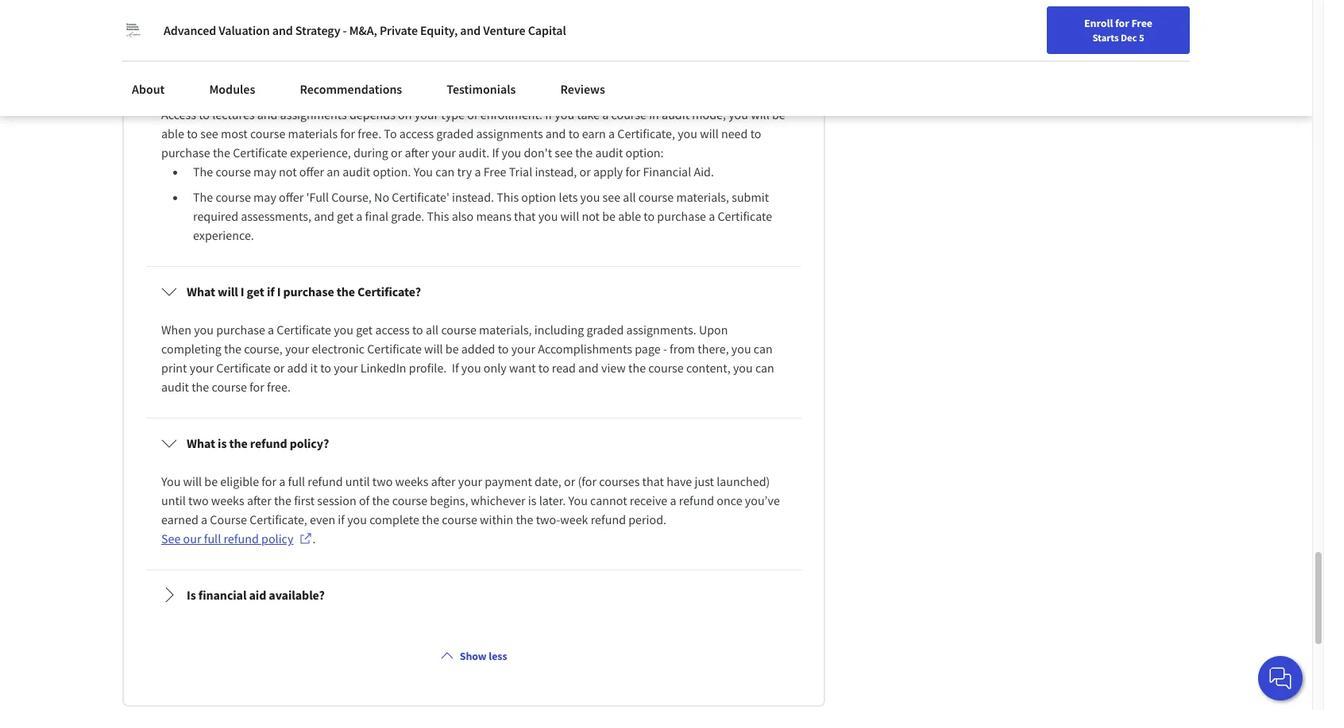Task type: vqa. For each thing, say whether or not it's contained in the screenshot.
University of Pennsylvania to the bottom
no



Task type: describe. For each thing, give the bounding box(es) containing it.
0 horizontal spatial two
[[188, 493, 209, 509]]

first
[[294, 493, 315, 509]]

you right yes
[[181, 12, 201, 28]]

and inside the course may offer 'full course, no certificate' instead. this option lets you see all course materials, submit required assessments, and get a final grade. this also means that you will not be able to purchase a certificate experience.
[[314, 208, 334, 224]]

content,
[[687, 360, 731, 376]]

private
[[380, 22, 418, 38]]

materials, inside when you purchase a certificate you get access to all course materials, including graded assignments. upon completing the course, your electronic certificate will be added to your accomplishments page - from there, you can print your certificate or add it to your linkedin profile.  if you only want to read and view the course content, you can audit the course for free.
[[479, 322, 532, 338]]

to up only
[[498, 341, 509, 357]]

advanced
[[164, 22, 216, 38]]

aid.
[[694, 164, 714, 180]]

course down begins, at the bottom of the page
[[442, 512, 477, 528]]

if inside you will be eligible for a full refund until two weeks after your payment date, or (for courses that have just launched) until two weeks after the first session of the course begins, whichever is later. you cannot receive a refund once you've earned a course certificate, even if you complete the course within the two-week refund period.
[[338, 512, 345, 528]]

course up the complete
[[392, 493, 428, 509]]

period.
[[629, 512, 667, 528]]

what is the refund policy?
[[187, 436, 329, 452]]

0 vertical spatial not
[[279, 164, 297, 180]]

the left first
[[274, 493, 292, 509]]

may for offer
[[254, 189, 276, 205]]

you up need
[[729, 107, 749, 123]]

erasmus university rotterdam image
[[122, 19, 145, 41]]

opens in a new tab image
[[300, 533, 313, 545]]

lectures inside access to lectures and assignments depends on your type of enrollment. if you take a course in audit mode, you will be able to see most course materials for free. to access graded assignments and to earn a certificate, you will need to purchase the certificate experience, during or after your audit. if you don't see the audit option:
[[212, 107, 255, 123]]

a right try
[[475, 164, 481, 180]]

two-
[[536, 512, 561, 528]]

what is the refund policy? button
[[149, 421, 800, 466]]

will inside when will i have access to the lectures and assignments? dropdown button
[[220, 69, 241, 85]]

and down modules link
[[257, 107, 278, 123]]

less
[[489, 650, 508, 664]]

0 horizontal spatial free
[[484, 164, 507, 180]]

the down strategy
[[330, 69, 349, 85]]

your up want
[[512, 341, 536, 357]]

free. inside when you purchase a certificate you get access to all course materials, including graded assignments. upon completing the course, your electronic certificate will be added to your accomplishments page - from there, you can print your certificate or add it to your linkedin profile.  if you only want to read and view the course content, you can audit the course for free.
[[267, 379, 291, 395]]

0 vertical spatial offer
[[299, 164, 324, 180]]

the for the course may offer 'full course, no certificate' instead. this option lets you see all course materials, submit required assessments, and get a final grade. this also means that you will not be able to purchase a certificate experience.
[[193, 189, 213, 205]]

venture
[[483, 22, 526, 38]]

depends
[[350, 107, 396, 123]]

the left course,
[[224, 341, 242, 357]]

1 horizontal spatial if
[[492, 145, 499, 161]]

the left two- in the bottom left of the page
[[516, 512, 534, 528]]

see our full refund policy link
[[161, 530, 313, 549]]

will right mode,
[[751, 107, 770, 123]]

that inside the course may offer 'full course, no certificate' instead. this option lets you see all course materials, submit required assessments, and get a final grade. this also means that you will not be able to purchase a certificate experience.
[[514, 208, 536, 224]]

in
[[649, 107, 660, 123]]

linkedin
[[361, 360, 407, 376]]

you up the electronic
[[334, 322, 354, 338]]

a right take
[[603, 107, 609, 123]]

full inside you will be eligible for a full refund until two weeks after your payment date, or (for courses that have just launched) until two weeks after the first session of the course begins, whichever is later. you cannot receive a refund once you've earned a course certificate, even if you complete the course within the two-week refund period.
[[288, 474, 305, 490]]

including
[[535, 322, 584, 338]]

be inside you will be eligible for a full refund until two weeks after your payment date, or (for courses that have just launched) until two weeks after the first session of the course begins, whichever is later. you cannot receive a refund once you've earned a course certificate, even if you complete the course within the two-week refund period.
[[204, 474, 218, 490]]

when you purchase a certificate you get access to all course materials, including graded assignments. upon completing the course, your electronic certificate will be added to your accomplishments page - from there, you can print your certificate or add it to your linkedin profile.  if you only want to read and view the course content, you can audit the course for free.
[[161, 322, 777, 395]]

2 horizontal spatial if
[[545, 107, 552, 123]]

1 vertical spatial you
[[161, 474, 181, 490]]

will down mode,
[[700, 126, 719, 142]]

after inside access to lectures and assignments depends on your type of enrollment. if you take a course in audit mode, you will be able to see most course materials for free. to access graded assignments and to earn a certificate, you will need to purchase the certificate experience, during or after your audit. if you don't see the audit option:
[[405, 145, 429, 161]]

recommendations
[[300, 81, 402, 97]]

0 vertical spatial assignments
[[280, 107, 347, 123]]

audit up apply
[[596, 145, 623, 161]]

upon
[[699, 322, 728, 338]]

refund inside see our full refund policy link
[[224, 531, 259, 547]]

modules link
[[200, 72, 265, 106]]

you down mode,
[[678, 126, 698, 142]]

add
[[287, 360, 308, 376]]

1 vertical spatial this
[[427, 208, 449, 224]]

refund down just
[[679, 493, 715, 509]]

i up course,
[[277, 284, 281, 300]]

materials, inside the course may offer 'full course, no certificate' instead. this option lets you see all course materials, submit required assessments, and get a final grade. this also means that you will not be able to purchase a certificate experience.
[[677, 189, 730, 205]]

get inside the course may offer 'full course, no certificate' instead. this option lets you see all course materials, submit required assessments, and get a final grade. this also means that you will not be able to purchase a certificate experience.
[[337, 208, 354, 224]]

dec
[[1121, 31, 1138, 44]]

also
[[452, 208, 474, 224]]

the for the course may not offer an audit option. you can try a free trial instead, or apply for financial aid.
[[193, 164, 213, 180]]

for inside enroll for free starts dec 5
[[1116, 16, 1130, 30]]

audit inside when you purchase a certificate you get access to all course materials, including graded assignments. upon completing the course, your electronic certificate will be added to your accomplishments page - from there, you can print your certificate or add it to your linkedin profile.  if you only want to read and view the course content, you can audit the course for free.
[[161, 379, 189, 395]]

1 vertical spatial full
[[204, 531, 221, 547]]

when for when will i have access to the lectures and assignments?
[[187, 69, 218, 85]]

grade.
[[391, 208, 425, 224]]

earn
[[582, 126, 606, 142]]

it
[[310, 360, 318, 376]]

for inside access to lectures and assignments depends on your type of enrollment. if you take a course in audit mode, you will be able to see most course materials for free. to access graded assignments and to earn a certificate, you will need to purchase the certificate experience, during or after your audit. if you don't see the audit option:
[[340, 126, 355, 142]]

assignments.
[[627, 322, 697, 338]]

1 vertical spatial can
[[754, 341, 773, 357]]

a down aid.
[[709, 208, 715, 224]]

and left strategy
[[272, 22, 293, 38]]

week
[[560, 512, 588, 528]]

certificate, inside you will be eligible for a full refund until two weeks after your payment date, or (for courses that have just launched) until two weeks after the first session of the course begins, whichever is later. you cannot receive a refund once you've earned a course certificate, even if you complete the course within the two-week refund period.
[[250, 512, 307, 528]]

1 vertical spatial weeks
[[211, 493, 245, 509]]

testimonials
[[447, 81, 516, 97]]

0 vertical spatial you
[[414, 164, 433, 180]]

launched)
[[717, 474, 770, 490]]

0 vertical spatial can
[[436, 164, 455, 180]]

will inside when you purchase a certificate you get access to all course materials, including graded assignments. upon completing the course, your electronic certificate will be added to your accomplishments page - from there, you can print your certificate or add it to your linkedin profile.  if you only want to read and view the course content, you can audit the course for free.
[[424, 341, 443, 357]]

assignments?
[[422, 69, 497, 85]]

refund up "session"
[[308, 474, 343, 490]]

to up profile.
[[412, 322, 423, 338]]

strategy
[[295, 22, 341, 38]]

page
[[635, 341, 661, 357]]

0 vertical spatial two
[[373, 474, 393, 490]]

about link
[[122, 72, 174, 106]]

certificate down what will i get if i purchase the certificate? at the top left
[[277, 322, 331, 338]]

to down access
[[187, 126, 198, 142]]

course down most
[[216, 164, 251, 180]]

or inside when you purchase a certificate you get access to all course materials, including graded assignments. upon completing the course, your electronic certificate will be added to your accomplishments page - from there, you can print your certificate or add it to your linkedin profile.  if you only want to read and view the course content, you can audit the course for free.
[[273, 360, 285, 376]]

a right the receive
[[670, 493, 677, 509]]

during
[[354, 145, 389, 161]]

certificate inside the course may offer 'full course, no certificate' instead. this option lets you see all course materials, submit required assessments, and get a final grade. this also means that you will not be able to purchase a certificate experience.
[[718, 208, 773, 224]]

not inside the course may offer 'full course, no certificate' instead. this option lets you see all course materials, submit required assessments, and get a final grade. this also means that you will not be able to purchase a certificate experience.
[[582, 208, 600, 224]]

instead.
[[452, 189, 494, 205]]

profile.
[[409, 360, 447, 376]]

chat with us image
[[1268, 666, 1294, 691]]

your up the course may not offer an audit option. you can try a free trial instead, or apply for financial aid.
[[432, 145, 456, 161]]

you up completing
[[194, 322, 214, 338]]

the down completing
[[192, 379, 209, 395]]

the down the page
[[629, 360, 646, 376]]

for down option: at top
[[626, 164, 641, 180]]

purchase inside access to lectures and assignments depends on your type of enrollment. if you take a course in audit mode, you will be able to see most course materials for free. to access graded assignments and to earn a certificate, you will need to purchase the certificate experience, during or after your audit. if you don't see the audit option:
[[161, 145, 210, 161]]

no
[[374, 189, 389, 205]]

graded inside when you purchase a certificate you get access to all course materials, including graded assignments. upon completing the course, your electronic certificate will be added to your accomplishments page - from there, you can print your certificate or add it to your linkedin profile.  if you only want to read and view the course content, you can audit the course for free.
[[587, 322, 624, 338]]

course up required at the top
[[216, 189, 251, 205]]

enroll for free starts dec 5
[[1085, 16, 1153, 44]]

you right there,
[[732, 341, 752, 357]]

access inside when you purchase a certificate you get access to all course materials, including graded assignments. upon completing the course, your electronic certificate will be added to your accomplishments page - from there, you can print your certificate or add it to your linkedin profile.  if you only want to read and view the course content, you can audit the course for free.
[[375, 322, 410, 338]]

to right it
[[320, 360, 331, 376]]

course,
[[332, 189, 372, 205]]

get inside 'dropdown button'
[[247, 284, 265, 300]]

will inside you will be eligible for a full refund until two weeks after your payment date, or (for courses that have just launched) until two weeks after the first session of the course begins, whichever is later. you cannot receive a refund once you've earned a course certificate, even if you complete the course within the two-week refund period.
[[183, 474, 202, 490]]

or left apply
[[580, 164, 591, 180]]

purchase inside 'dropdown button'
[[283, 284, 334, 300]]

course,
[[244, 341, 283, 357]]

course down the financial
[[639, 189, 674, 205]]

graded inside access to lectures and assignments depends on your type of enrollment. if you take a course in audit mode, you will be able to see most course materials for free. to access graded assignments and to earn a certificate, you will need to purchase the certificate experience, during or after your audit. if you don't see the audit option:
[[437, 126, 474, 142]]

your down the electronic
[[334, 360, 358, 376]]

you up trial
[[502, 145, 522, 161]]

1 vertical spatial see
[[555, 145, 573, 161]]

if inside when you purchase a certificate you get access to all course materials, including graded assignments. upon completing the course, your electronic certificate will be added to your accomplishments page - from there, you can print your certificate or add it to your linkedin profile.  if you only want to read and view the course content, you can audit the course for free.
[[452, 360, 459, 376]]

for inside you will be eligible for a full refund until two weeks after your payment date, or (for courses that have just launched) until two weeks after the first session of the course begins, whichever is later. you cannot receive a refund once you've earned a course certificate, even if you complete the course within the two-week refund period.
[[262, 474, 277, 490]]

0 horizontal spatial until
[[161, 493, 186, 509]]

most
[[221, 126, 248, 142]]

a right the earn
[[609, 126, 615, 142]]

english
[[1008, 18, 1047, 34]]

you down option
[[539, 208, 558, 224]]

the down the earn
[[575, 145, 593, 161]]

within
[[480, 512, 514, 528]]

the up the complete
[[372, 493, 390, 509]]

able inside the course may offer 'full course, no certificate' instead. this option lets you see all course materials, submit required assessments, and get a final grade. this also means that you will not be able to purchase a certificate experience.
[[618, 208, 641, 224]]

completing
[[161, 341, 222, 357]]

english button
[[979, 0, 1075, 52]]

course down from
[[649, 360, 684, 376]]

a left final
[[356, 208, 363, 224]]

print
[[161, 360, 187, 376]]

certificate?
[[358, 284, 421, 300]]

and right equity,
[[460, 22, 481, 38]]

1 horizontal spatial assignments
[[476, 126, 543, 142]]

you inside you will be eligible for a full refund until two weeks after your payment date, or (for courses that have just launched) until two weeks after the first session of the course begins, whichever is later. you cannot receive a refund once you've earned a course certificate, even if you complete the course within the two-week refund period.
[[347, 512, 367, 528]]

a up "our" on the left bottom of the page
[[201, 512, 208, 528]]

can!
[[203, 12, 226, 28]]

you left take
[[555, 107, 575, 123]]

refund down cannot at the bottom left of page
[[591, 512, 626, 528]]

payment
[[485, 474, 532, 490]]

receive
[[630, 493, 668, 509]]

later.
[[539, 493, 566, 509]]

your inside you will be eligible for a full refund until two weeks after your payment date, or (for courses that have just launched) until two weeks after the first session of the course begins, whichever is later. you cannot receive a refund once you've earned a course certificate, even if you complete the course within the two-week refund period.
[[458, 474, 482, 490]]

course right most
[[250, 126, 286, 142]]

access inside when will i have access to the lectures and assignments? dropdown button
[[279, 69, 314, 85]]

- inside when you purchase a certificate you get access to all course materials, including graded assignments. upon completing the course, your electronic certificate will be added to your accomplishments page - from there, you can print your certificate or add it to your linkedin profile.  if you only want to read and view the course content, you can audit the course for free.
[[664, 341, 667, 357]]

show
[[460, 650, 487, 664]]

our
[[183, 531, 202, 547]]

2 vertical spatial can
[[756, 360, 775, 376]]

equity,
[[420, 22, 458, 38]]

all inside the course may offer 'full course, no certificate' instead. this option lets you see all course materials, submit required assessments, and get a final grade. this also means that you will not be able to purchase a certificate experience.
[[623, 189, 636, 205]]

starts
[[1093, 31, 1119, 44]]

course up added
[[441, 322, 477, 338]]

financial
[[199, 588, 247, 603]]

means
[[476, 208, 512, 224]]

testimonials link
[[437, 72, 526, 106]]

and up 'don't'
[[546, 126, 566, 142]]

required
[[193, 208, 238, 224]]

and inside dropdown button
[[398, 69, 419, 85]]

you right "content,"
[[733, 360, 753, 376]]

access
[[161, 107, 196, 123]]

date,
[[535, 474, 562, 490]]

the up eligible
[[229, 436, 248, 452]]

to inside dropdown button
[[316, 69, 328, 85]]

refund inside dropdown button
[[250, 436, 287, 452]]

complete
[[370, 512, 420, 528]]

course
[[210, 512, 247, 528]]

a right eligible
[[279, 474, 286, 490]]

added
[[462, 341, 495, 357]]

experience.
[[193, 228, 254, 243]]

certificate, inside access to lectures and assignments depends on your type of enrollment. if you take a course in audit mode, you will be able to see most course materials for free. to access graded assignments and to earn a certificate, you will need to purchase the certificate experience, during or after your audit. if you don't see the audit option:
[[618, 126, 675, 142]]

0 vertical spatial this
[[497, 189, 519, 205]]

you right lets in the left top of the page
[[581, 189, 600, 205]]

mode,
[[692, 107, 726, 123]]

to right need
[[751, 126, 762, 142]]

certificate down course,
[[216, 360, 271, 376]]

there,
[[698, 341, 729, 357]]

available?
[[269, 588, 325, 603]]

your right on on the left of the page
[[415, 107, 439, 123]]



Task type: locate. For each thing, give the bounding box(es) containing it.
is financial aid available?
[[187, 588, 325, 603]]

0 horizontal spatial have
[[249, 69, 276, 85]]

2 vertical spatial you
[[569, 493, 588, 509]]

or left (for
[[564, 474, 576, 490]]

0 vertical spatial get
[[337, 208, 354, 224]]

course left in
[[612, 107, 647, 123]]

what inside 'dropdown button'
[[187, 284, 215, 300]]

i down "valuation"
[[243, 69, 247, 85]]

0 horizontal spatial get
[[247, 284, 265, 300]]

your down completing
[[190, 360, 214, 376]]

1 vertical spatial have
[[667, 474, 692, 490]]

2 horizontal spatial see
[[603, 189, 621, 205]]

0 vertical spatial free
[[1132, 16, 1153, 30]]

0 horizontal spatial not
[[279, 164, 297, 180]]

0 vertical spatial able
[[161, 126, 184, 142]]

0 vertical spatial is
[[218, 436, 227, 452]]

1 may from the top
[[254, 164, 276, 180]]

capital
[[528, 22, 566, 38]]

0 vertical spatial if
[[545, 107, 552, 123]]

if inside 'dropdown button'
[[267, 284, 275, 300]]

1 vertical spatial of
[[359, 493, 370, 509]]

weeks up the complete
[[395, 474, 429, 490]]

0 horizontal spatial see
[[200, 126, 218, 142]]

financial
[[643, 164, 692, 180]]

of
[[467, 107, 478, 123], [359, 493, 370, 509]]

when for when you purchase a certificate you get access to all course materials, including graded assignments. upon completing the course, your electronic certificate will be added to your accomplishments page - from there, you can print your certificate or add it to your linkedin profile.  if you only want to read and view the course content, you can audit the course for free.
[[161, 322, 192, 338]]

i for have
[[243, 69, 247, 85]]

the
[[330, 69, 349, 85], [213, 145, 230, 161], [575, 145, 593, 161], [337, 284, 355, 300], [224, 341, 242, 357], [629, 360, 646, 376], [192, 379, 209, 395], [229, 436, 248, 452], [274, 493, 292, 509], [372, 493, 390, 509], [422, 512, 440, 528], [516, 512, 534, 528]]

free. down add
[[267, 379, 291, 395]]

-
[[343, 22, 347, 38], [664, 341, 667, 357]]

1 horizontal spatial you
[[414, 164, 433, 180]]

0 horizontal spatial -
[[343, 22, 347, 38]]

to inside the course may offer 'full course, no certificate' instead. this option lets you see all course materials, submit required assessments, and get a final grade. this also means that you will not be able to purchase a certificate experience.
[[644, 208, 655, 224]]

for inside when you purchase a certificate you get access to all course materials, including graded assignments. upon completing the course, your electronic certificate will be added to your accomplishments page - from there, you can print your certificate or add it to your linkedin profile.  if you only want to read and view the course content, you can audit the course for free.
[[250, 379, 265, 395]]

0 horizontal spatial weeks
[[211, 493, 245, 509]]

weeks up course
[[211, 493, 245, 509]]

submit
[[732, 189, 769, 205]]

1 horizontal spatial -
[[664, 341, 667, 357]]

1 horizontal spatial two
[[373, 474, 393, 490]]

yes
[[161, 12, 179, 28]]

your up begins, at the bottom of the page
[[458, 474, 482, 490]]

need
[[722, 126, 748, 142]]

show less button
[[434, 642, 514, 671]]

be inside the course may offer 'full course, no certificate' instead. this option lets you see all course materials, submit required assessments, and get a final grade. this also means that you will not be able to purchase a certificate experience.
[[603, 208, 616, 224]]

modules
[[209, 81, 255, 97]]

accomplishments
[[538, 341, 633, 357]]

begins,
[[430, 493, 468, 509]]

want
[[509, 360, 536, 376]]

get up course,
[[247, 284, 265, 300]]

is inside you will be eligible for a full refund until two weeks after your payment date, or (for courses that have just launched) until two weeks after the first session of the course begins, whichever is later. you cannot receive a refund once you've earned a course certificate, even if you complete the course within the two-week refund period.
[[528, 493, 537, 509]]

1 horizontal spatial full
[[288, 474, 305, 490]]

access inside access to lectures and assignments depends on your type of enrollment. if you take a course in audit mode, you will be able to see most course materials for free. to access graded assignments and to earn a certificate, you will need to purchase the certificate experience, during or after your audit. if you don't see the audit option:
[[400, 126, 434, 142]]

get inside when you purchase a certificate you get access to all course materials, including graded assignments. upon completing the course, your electronic certificate will be added to your accomplishments page - from there, you can print your certificate or add it to your linkedin profile.  if you only want to read and view the course content, you can audit the course for free.
[[356, 322, 373, 338]]

access down certificate?
[[375, 322, 410, 338]]

all down option: at top
[[623, 189, 636, 205]]

see
[[161, 531, 181, 547]]

what up earned
[[187, 436, 215, 452]]

1 vertical spatial two
[[188, 493, 209, 509]]

free
[[1132, 16, 1153, 30], [484, 164, 507, 180]]

the down begins, at the bottom of the page
[[422, 512, 440, 528]]

0 horizontal spatial is
[[218, 436, 227, 452]]

0 vertical spatial until
[[346, 474, 370, 490]]

able inside access to lectures and assignments depends on your type of enrollment. if you take a course in audit mode, you will be able to see most course materials for free. to access graded assignments and to earn a certificate, you will need to purchase the certificate experience, during or after your audit. if you don't see the audit option:
[[161, 126, 184, 142]]

certificate inside access to lectures and assignments depends on your type of enrollment. if you take a course in audit mode, you will be able to see most course materials for free. to access graded assignments and to earn a certificate, you will need to purchase the certificate experience, during or after your audit. if you don't see the audit option:
[[233, 145, 288, 161]]

purchase up the electronic
[[283, 284, 334, 300]]

for down course,
[[250, 379, 265, 395]]

1 vertical spatial the
[[193, 189, 213, 205]]

1 vertical spatial materials,
[[479, 322, 532, 338]]

not down apply
[[582, 208, 600, 224]]

full
[[288, 474, 305, 490], [204, 531, 221, 547]]

certificate'
[[392, 189, 450, 205]]

1 vertical spatial is
[[528, 493, 537, 509]]

or up option.
[[391, 145, 402, 161]]

only
[[484, 360, 507, 376]]

that down option
[[514, 208, 536, 224]]

you up week
[[569, 493, 588, 509]]

certificate, up policy in the bottom of the page
[[250, 512, 307, 528]]

1 horizontal spatial able
[[618, 208, 641, 224]]

0 vertical spatial full
[[288, 474, 305, 490]]

reviews link
[[551, 72, 615, 106]]

lectures up most
[[212, 107, 255, 123]]

1 vertical spatial lectures
[[212, 107, 255, 123]]

1 what from the top
[[187, 284, 215, 300]]

see left most
[[200, 126, 218, 142]]

enrollment.
[[481, 107, 543, 123]]

try
[[457, 164, 472, 180]]

0 horizontal spatial able
[[161, 126, 184, 142]]

will inside what will i get if i purchase the certificate? 'dropdown button'
[[218, 284, 238, 300]]

you up certificate'
[[414, 164, 433, 180]]

0 vertical spatial access
[[279, 69, 314, 85]]

when will i have access to the lectures and assignments? button
[[149, 54, 800, 99]]

you
[[181, 12, 201, 28], [555, 107, 575, 123], [729, 107, 749, 123], [678, 126, 698, 142], [502, 145, 522, 161], [581, 189, 600, 205], [539, 208, 558, 224], [194, 322, 214, 338], [334, 322, 354, 338], [732, 341, 752, 357], [462, 360, 481, 376], [733, 360, 753, 376], [347, 512, 367, 528]]

the inside the course may offer 'full course, no certificate' instead. this option lets you see all course materials, submit required assessments, and get a final grade. this also means that you will not be able to purchase a certificate experience.
[[193, 189, 213, 205]]

a inside when you purchase a certificate you get access to all course materials, including graded assignments. upon completing the course, your electronic certificate will be added to your accomplishments page - from there, you can print your certificate or add it to your linkedin profile.  if you only want to read and view the course content, you can audit the course for free.
[[268, 322, 274, 338]]

purchase down access
[[161, 145, 210, 161]]

for up the dec
[[1116, 16, 1130, 30]]

yes you can!
[[161, 12, 226, 28]]

that up the receive
[[643, 474, 664, 490]]

be inside access to lectures and assignments depends on your type of enrollment. if you take a course in audit mode, you will be able to see most course materials for free. to access graded assignments and to earn a certificate, you will need to purchase the certificate experience, during or after your audit. if you don't see the audit option:
[[772, 107, 786, 123]]

1 horizontal spatial get
[[337, 208, 354, 224]]

see up instead,
[[555, 145, 573, 161]]

or inside you will be eligible for a full refund until two weeks after your payment date, or (for courses that have just launched) until two weeks after the first session of the course begins, whichever is later. you cannot receive a refund once you've earned a course certificate, even if you complete the course within the two-week refund period.
[[564, 474, 576, 490]]

what for what is the refund policy?
[[187, 436, 215, 452]]

2 horizontal spatial get
[[356, 322, 373, 338]]

option
[[522, 189, 557, 205]]

purchase inside the course may offer 'full course, no certificate' instead. this option lets you see all course materials, submit required assessments, and get a final grade. this also means that you will not be able to purchase a certificate experience.
[[658, 208, 707, 224]]

i inside dropdown button
[[243, 69, 247, 85]]

be right mode,
[[772, 107, 786, 123]]

1 horizontal spatial is
[[528, 493, 537, 509]]

offer inside the course may offer 'full course, no certificate' instead. this option lets you see all course materials, submit required assessments, and get a final grade. this also means that you will not be able to purchase a certificate experience.
[[279, 189, 304, 205]]

1 horizontal spatial materials,
[[677, 189, 730, 205]]

may inside the course may offer 'full course, no certificate' instead. this option lets you see all course materials, submit required assessments, and get a final grade. this also means that you will not be able to purchase a certificate experience.
[[254, 189, 276, 205]]

free left trial
[[484, 164, 507, 180]]

0 horizontal spatial assignments
[[280, 107, 347, 123]]

will inside the course may offer 'full course, no certificate' instead. this option lets you see all course materials, submit required assessments, and get a final grade. this also means that you will not be able to purchase a certificate experience.
[[561, 208, 580, 224]]

this left also
[[427, 208, 449, 224]]

about
[[132, 81, 165, 97]]

whichever
[[471, 493, 526, 509]]

1 vertical spatial get
[[247, 284, 265, 300]]

1 the from the top
[[193, 164, 213, 180]]

2 the from the top
[[193, 189, 213, 205]]

what inside dropdown button
[[187, 436, 215, 452]]

experience,
[[290, 145, 351, 161]]

0 vertical spatial certificate,
[[618, 126, 675, 142]]

have left just
[[667, 474, 692, 490]]

1 vertical spatial may
[[254, 189, 276, 205]]

0 vertical spatial the
[[193, 164, 213, 180]]

if
[[545, 107, 552, 123], [492, 145, 499, 161], [452, 360, 459, 376]]

0 vertical spatial materials,
[[677, 189, 730, 205]]

when up completing
[[161, 322, 192, 338]]

able
[[161, 126, 184, 142], [618, 208, 641, 224]]

free. inside access to lectures and assignments depends on your type of enrollment. if you take a course in audit mode, you will be able to see most course materials for free. to access graded assignments and to earn a certificate, you will need to purchase the certificate experience, during or after your audit. if you don't see the audit option:
[[358, 126, 382, 142]]

is inside dropdown button
[[218, 436, 227, 452]]

.
[[313, 531, 316, 547]]

0 horizontal spatial all
[[426, 322, 439, 338]]

the course may not offer an audit option. you can try a free trial instead, or apply for financial aid.
[[193, 164, 714, 180]]

just
[[695, 474, 714, 490]]

0 vertical spatial -
[[343, 22, 347, 38]]

if right profile.
[[452, 360, 459, 376]]

cannot
[[591, 493, 628, 509]]

when will i have access to the lectures and assignments?
[[187, 69, 497, 85]]

'full
[[306, 189, 329, 205]]

to left the "read"
[[539, 360, 550, 376]]

to right access
[[199, 107, 210, 123]]

until
[[346, 474, 370, 490], [161, 493, 186, 509]]

have inside dropdown button
[[249, 69, 276, 85]]

list
[[143, 0, 805, 623]]

1 vertical spatial assignments
[[476, 126, 543, 142]]

of inside you will be eligible for a full refund until two weeks after your payment date, or (for courses that have just launched) until two weeks after the first session of the course begins, whichever is later. you cannot receive a refund once you've earned a course certificate, even if you complete the course within the two-week refund period.
[[359, 493, 370, 509]]

certificate down submit
[[718, 208, 773, 224]]

1 horizontal spatial until
[[346, 474, 370, 490]]

1 horizontal spatial certificate,
[[618, 126, 675, 142]]

audit right in
[[662, 107, 690, 123]]

for up 'during' at the top left of page
[[340, 126, 355, 142]]

1 horizontal spatial this
[[497, 189, 519, 205]]

1 vertical spatial if
[[338, 512, 345, 528]]

2 horizontal spatial you
[[569, 493, 588, 509]]

see inside the course may offer 'full course, no certificate' instead. this option lets you see all course materials, submit required assessments, and get a final grade. this also means that you will not be able to purchase a certificate experience.
[[603, 189, 621, 205]]

0 horizontal spatial you
[[161, 474, 181, 490]]

2 vertical spatial get
[[356, 322, 373, 338]]

1 horizontal spatial see
[[555, 145, 573, 161]]

when inside dropdown button
[[187, 69, 218, 85]]

take
[[577, 107, 600, 123]]

1 horizontal spatial graded
[[587, 322, 624, 338]]

two up earned
[[188, 493, 209, 509]]

0 vertical spatial when
[[187, 69, 218, 85]]

1 horizontal spatial lectures
[[351, 69, 396, 85]]

1 horizontal spatial that
[[643, 474, 664, 490]]

free inside enroll for free starts dec 5
[[1132, 16, 1153, 30]]

list containing yes you can!
[[143, 0, 805, 623]]

materials,
[[677, 189, 730, 205], [479, 322, 532, 338]]

the course may offer 'full course, no certificate' instead. this option lets you see all course materials, submit required assessments, and get a final grade. this also means that you will not be able to purchase a certificate experience.
[[193, 189, 775, 243]]

1 vertical spatial after
[[431, 474, 456, 490]]

1 vertical spatial certificate,
[[250, 512, 307, 528]]

final
[[365, 208, 389, 224]]

5
[[1140, 31, 1145, 44]]

course down course,
[[212, 379, 247, 395]]

1 vertical spatial access
[[400, 126, 434, 142]]

enroll
[[1085, 16, 1114, 30]]

1 horizontal spatial if
[[338, 512, 345, 528]]

1 vertical spatial all
[[426, 322, 439, 338]]

None search field
[[227, 10, 608, 42]]

audit right an
[[343, 164, 371, 180]]

1 vertical spatial free
[[484, 164, 507, 180]]

read
[[552, 360, 576, 376]]

when up access
[[187, 69, 218, 85]]

you down "session"
[[347, 512, 367, 528]]

1 horizontal spatial have
[[667, 474, 692, 490]]

certificate up linkedin
[[367, 341, 422, 357]]

of right "session"
[[359, 493, 370, 509]]

lectures inside dropdown button
[[351, 69, 396, 85]]

not
[[279, 164, 297, 180], [582, 208, 600, 224]]

valuation
[[219, 22, 270, 38]]

1 vertical spatial when
[[161, 322, 192, 338]]

2 may from the top
[[254, 189, 276, 205]]

the left certificate?
[[337, 284, 355, 300]]

offer up assessments,
[[279, 189, 304, 205]]

0 horizontal spatial lectures
[[212, 107, 255, 123]]

materials, down aid.
[[677, 189, 730, 205]]

instead,
[[535, 164, 577, 180]]

graded down the type
[[437, 126, 474, 142]]

lectures up depends
[[351, 69, 396, 85]]

0 horizontal spatial graded
[[437, 126, 474, 142]]

electronic
[[312, 341, 365, 357]]

can right there,
[[754, 341, 773, 357]]

materials
[[288, 126, 338, 142]]

0 horizontal spatial after
[[247, 493, 272, 509]]

what for what will i get if i purchase the certificate?
[[187, 284, 215, 300]]

even
[[310, 512, 336, 528]]

access down on on the left of the page
[[400, 126, 434, 142]]

of inside access to lectures and assignments depends on your type of enrollment. if you take a course in audit mode, you will be able to see most course materials for free. to access graded assignments and to earn a certificate, you will need to purchase the certificate experience, during or after your audit. if you don't see the audit option:
[[467, 107, 478, 123]]

you down added
[[462, 360, 481, 376]]

2 vertical spatial after
[[247, 493, 272, 509]]

or inside access to lectures and assignments depends on your type of enrollment. if you take a course in audit mode, you will be able to see most course materials for free. to access graded assignments and to earn a certificate, you will need to purchase the certificate experience, during or after your audit. if you don't see the audit option:
[[391, 145, 402, 161]]

audit down print
[[161, 379, 189, 395]]

0 vertical spatial all
[[623, 189, 636, 205]]

you will be eligible for a full refund until two weeks after your payment date, or (for courses that have just launched) until two weeks after the first session of the course begins, whichever is later. you cannot receive a refund once you've earned a course certificate, even if you complete the course within the two-week refund period.
[[161, 474, 783, 528]]

1 vertical spatial able
[[618, 208, 641, 224]]

- left from
[[664, 341, 667, 357]]

refund
[[250, 436, 287, 452], [308, 474, 343, 490], [679, 493, 715, 509], [591, 512, 626, 528], [224, 531, 259, 547]]

purchase down the financial
[[658, 208, 707, 224]]

see down apply
[[603, 189, 621, 205]]

1 horizontal spatial not
[[582, 208, 600, 224]]

from
[[670, 341, 695, 357]]

2 what from the top
[[187, 436, 215, 452]]

1 vertical spatial graded
[[587, 322, 624, 338]]

be left added
[[446, 341, 459, 357]]

1 horizontal spatial weeks
[[395, 474, 429, 490]]

audit.
[[459, 145, 490, 161]]

and inside when you purchase a certificate you get access to all course materials, including graded assignments. upon completing the course, your electronic certificate will be added to your accomplishments page - from there, you can print your certificate or add it to your linkedin profile.  if you only want to read and view the course content, you can audit the course for free.
[[579, 360, 599, 376]]

when inside when you purchase a certificate you get access to all course materials, including graded assignments. upon completing the course, your electronic certificate will be added to your accomplishments page - from there, you can print your certificate or add it to your linkedin profile.  if you only want to read and view the course content, you can audit the course for free.
[[161, 322, 192, 338]]

once
[[717, 493, 743, 509]]

m&a,
[[349, 22, 377, 38]]

the down most
[[213, 145, 230, 161]]

0 vertical spatial lectures
[[351, 69, 396, 85]]

will down "valuation"
[[220, 69, 241, 85]]

what will i get if i purchase the certificate? button
[[149, 270, 800, 314]]

0 vertical spatial see
[[200, 126, 218, 142]]

free up 5
[[1132, 16, 1153, 30]]

weeks
[[395, 474, 429, 490], [211, 493, 245, 509]]

1 horizontal spatial free.
[[358, 126, 382, 142]]

0 horizontal spatial if
[[452, 360, 459, 376]]

2 vertical spatial if
[[452, 360, 459, 376]]

the inside 'dropdown button'
[[337, 284, 355, 300]]

is up eligible
[[218, 436, 227, 452]]

0 vertical spatial weeks
[[395, 474, 429, 490]]

purchase up course,
[[216, 322, 265, 338]]

your up add
[[285, 341, 309, 357]]

show notifications image
[[1098, 20, 1117, 39]]

be inside when you purchase a certificate you get access to all course materials, including graded assignments. upon completing the course, your electronic certificate will be added to your accomplishments page - from there, you can print your certificate or add it to your linkedin profile.  if you only want to read and view the course content, you can audit the course for free.
[[446, 341, 459, 357]]

graded
[[437, 126, 474, 142], [587, 322, 624, 338]]

show less
[[460, 650, 508, 664]]

- left m&a,
[[343, 22, 347, 38]]

policy?
[[290, 436, 329, 452]]

what will i get if i purchase the certificate?
[[187, 284, 421, 300]]

have inside you will be eligible for a full refund until two weeks after your payment date, or (for courses that have just launched) until two weeks after the first session of the course begins, whichever is later. you cannot receive a refund once you've earned a course certificate, even if you complete the course within the two-week refund period.
[[667, 474, 692, 490]]

all inside when you purchase a certificate you get access to all course materials, including graded assignments. upon completing the course, your electronic certificate will be added to your accomplishments page - from there, you can print your certificate or add it to your linkedin profile.  if you only want to read and view the course content, you can audit the course for free.
[[426, 322, 439, 338]]

refund left policy?
[[250, 436, 287, 452]]

advanced valuation and strategy - m&a, private equity, and venture capital
[[164, 22, 566, 38]]

0 horizontal spatial materials,
[[479, 322, 532, 338]]

audit
[[662, 107, 690, 123], [596, 145, 623, 161], [343, 164, 371, 180], [161, 379, 189, 395]]

access down strategy
[[279, 69, 314, 85]]

0 horizontal spatial of
[[359, 493, 370, 509]]

until up "session"
[[346, 474, 370, 490]]

may for not
[[254, 164, 276, 180]]

your
[[415, 107, 439, 123], [432, 145, 456, 161], [285, 341, 309, 357], [512, 341, 536, 357], [190, 360, 214, 376], [334, 360, 358, 376], [458, 474, 482, 490]]

1 vertical spatial free.
[[267, 379, 291, 395]]

what up completing
[[187, 284, 215, 300]]

get
[[337, 208, 354, 224], [247, 284, 265, 300], [356, 322, 373, 338]]

session
[[317, 493, 357, 509]]

after down eligible
[[247, 493, 272, 509]]

to left the earn
[[569, 126, 580, 142]]

purchase inside when you purchase a certificate you get access to all course materials, including graded assignments. upon completing the course, your electronic certificate will be added to your accomplishments page - from there, you can print your certificate or add it to your linkedin profile.  if you only want to read and view the course content, you can audit the course for free.
[[216, 322, 265, 338]]

assessments,
[[241, 208, 312, 224]]

refund down course
[[224, 531, 259, 547]]

1 vertical spatial until
[[161, 493, 186, 509]]

(for
[[578, 474, 597, 490]]

0 horizontal spatial free.
[[267, 379, 291, 395]]

that inside you will be eligible for a full refund until two weeks after your payment date, or (for courses that have just launched) until two weeks after the first session of the course begins, whichever is later. you cannot receive a refund once you've earned a course certificate, even if you complete the course within the two-week refund period.
[[643, 474, 664, 490]]

option:
[[626, 145, 664, 161]]

i for get
[[241, 284, 244, 300]]

certificate down most
[[233, 145, 288, 161]]

1 vertical spatial that
[[643, 474, 664, 490]]

0 vertical spatial may
[[254, 164, 276, 180]]

0 vertical spatial have
[[249, 69, 276, 85]]



